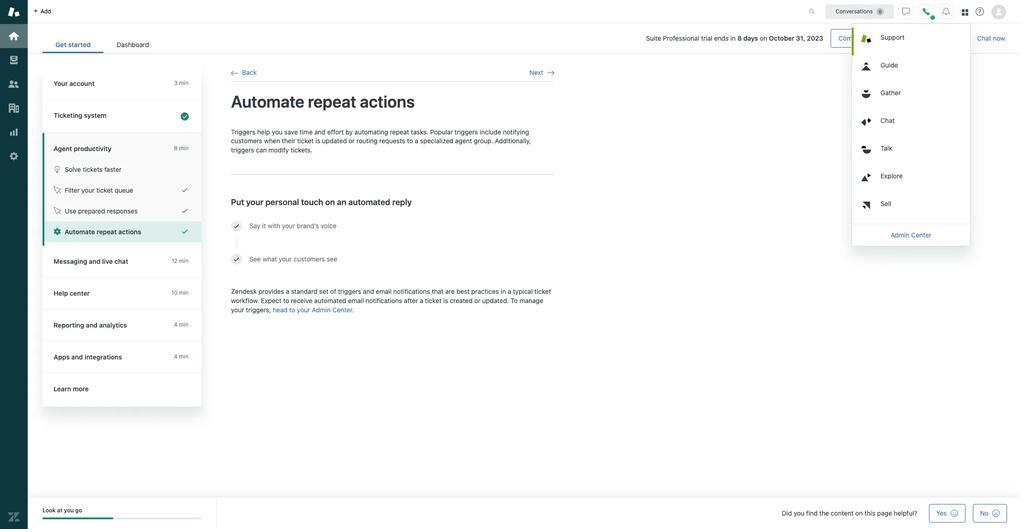 Task type: vqa. For each thing, say whether or not it's contained in the screenshot.
Explore.
no



Task type: locate. For each thing, give the bounding box(es) containing it.
time
[[300, 128, 313, 136]]

0 horizontal spatial on
[[325, 197, 335, 207]]

progress bar image
[[43, 518, 113, 520]]

0 vertical spatial on
[[760, 34, 767, 42]]

1 vertical spatial 4
[[174, 353, 178, 360]]

triggers down triggers in the left top of the page
[[231, 146, 254, 154]]

or down by at the left top
[[349, 137, 355, 145]]

0 vertical spatial 8
[[738, 34, 742, 42]]

to inside zendesk provides a standard set of triggers and email notifications that are best practices in a typical ticket workflow. expect to receive automated email notifications after a ticket is created or updated. to manage your triggers,
[[283, 297, 289, 305]]

are
[[445, 288, 455, 295]]

your right what
[[279, 255, 292, 263]]

a down tasks.
[[415, 137, 418, 145]]

and
[[315, 128, 326, 136], [89, 257, 101, 265], [363, 288, 374, 295], [86, 321, 97, 329], [71, 353, 83, 361]]

1 min from the top
[[179, 79, 189, 86]]

min for reporting and analytics
[[179, 321, 189, 328]]

1 vertical spatial in
[[501, 288, 506, 295]]

2 horizontal spatial repeat
[[390, 128, 409, 136]]

1 vertical spatial admin
[[312, 306, 331, 314]]

12 min
[[172, 257, 189, 264]]

your down workflow.
[[231, 306, 244, 314]]

October 31, 2023 text field
[[769, 34, 823, 42]]

1 vertical spatial notifications
[[366, 297, 402, 305]]

actions inside button
[[118, 228, 141, 236]]

0 vertical spatial admin
[[891, 231, 910, 239]]

you for go
[[64, 507, 74, 514]]

to inside triggers help you save time and effort by automating repeat tasks. popular triggers include notifying customers when their ticket is updated or routing requests to a specialized agent group. additionally, triggers can modify tickets.
[[407, 137, 413, 145]]

1 horizontal spatial you
[[272, 128, 283, 136]]

center
[[70, 289, 90, 297]]

learn more button
[[43, 373, 200, 405]]

0 horizontal spatial automated
[[314, 297, 346, 305]]

tab list
[[43, 36, 162, 53]]

notifications up after
[[393, 288, 430, 295]]

you right did
[[794, 509, 805, 517]]

0 horizontal spatial customers
[[231, 137, 262, 145]]

center
[[911, 231, 932, 239]]

0 horizontal spatial in
[[501, 288, 506, 295]]

1 horizontal spatial admin
[[891, 231, 910, 239]]

repeat up effort
[[308, 92, 356, 112]]

footer
[[28, 498, 1020, 529]]

2 horizontal spatial on
[[856, 509, 863, 517]]

and inside triggers help you save time and effort by automating repeat tasks. popular triggers include notifying customers when their ticket is updated or routing requests to a specialized agent group. additionally, triggers can modify tickets.
[[315, 128, 326, 136]]

automated inside zendesk provides a standard set of triggers and email notifications that are best practices in a typical ticket workflow. expect to receive automated email notifications after a ticket is created or updated. to manage your triggers,
[[314, 297, 346, 305]]

1 vertical spatial automated
[[314, 297, 346, 305]]

section
[[169, 29, 955, 48]]

customers down triggers in the left top of the page
[[231, 137, 262, 145]]

modify
[[269, 146, 289, 154]]

apps and integrations
[[54, 353, 122, 361]]

4 min for integrations
[[174, 353, 189, 360]]

0 horizontal spatial admin
[[312, 306, 331, 314]]

on left an
[[325, 197, 335, 207]]

1 horizontal spatial automated
[[348, 197, 390, 207]]

automating
[[355, 128, 388, 136]]

31,
[[796, 34, 805, 42]]

and right apps
[[71, 353, 83, 361]]

admin center
[[891, 231, 932, 239]]

0 vertical spatial customers
[[231, 137, 262, 145]]

automate inside button
[[65, 228, 95, 236]]

repeat
[[308, 92, 356, 112], [390, 128, 409, 136], [97, 228, 117, 236]]

2 horizontal spatial triggers
[[455, 128, 478, 136]]

your right filter
[[81, 186, 95, 194]]

8 min
[[174, 145, 189, 152]]

repeat up the requests
[[390, 128, 409, 136]]

plans
[[868, 34, 884, 42]]

and left live
[[89, 257, 101, 265]]

1 horizontal spatial or
[[474, 297, 481, 305]]

0 horizontal spatial to
[[283, 297, 289, 305]]

chat up talk
[[881, 116, 895, 124]]

put
[[231, 197, 244, 207]]

automate up help
[[231, 92, 304, 112]]

0 horizontal spatial 8
[[174, 145, 178, 152]]

1 vertical spatial is
[[443, 297, 448, 305]]

0 vertical spatial chat
[[977, 34, 992, 42]]

1 vertical spatial repeat
[[390, 128, 409, 136]]

notifications image
[[943, 8, 950, 15]]

is left the updated
[[316, 137, 320, 145]]

head
[[273, 306, 288, 314]]

automated
[[348, 197, 390, 207], [314, 297, 346, 305]]

1 vertical spatial 4 min
[[174, 353, 189, 360]]

that
[[432, 288, 444, 295]]

actions inside content-title region
[[360, 92, 415, 112]]

add
[[41, 8, 51, 15]]

reporting image
[[8, 126, 20, 138]]

1 vertical spatial automate repeat actions
[[65, 228, 141, 236]]

actions down use prepared responses button
[[118, 228, 141, 236]]

5 min from the top
[[179, 321, 189, 328]]

chat now
[[977, 34, 1006, 42]]

updated.
[[482, 297, 509, 305]]

is
[[316, 137, 320, 145], [443, 297, 448, 305]]

1 vertical spatial customers
[[294, 255, 325, 263]]

to down tasks.
[[407, 137, 413, 145]]

chat now button
[[970, 29, 1013, 48]]

customers
[[231, 137, 262, 145], [294, 255, 325, 263]]

you
[[272, 128, 283, 136], [64, 507, 74, 514], [794, 509, 805, 517]]

your account
[[54, 79, 95, 87]]

repeat down use prepared responses
[[97, 228, 117, 236]]

2 vertical spatial repeat
[[97, 228, 117, 236]]

automated right an
[[348, 197, 390, 207]]

0 horizontal spatial or
[[349, 137, 355, 145]]

help
[[257, 128, 270, 136]]

and inside zendesk provides a standard set of triggers and email notifications that are best practices in a typical ticket workflow. expect to receive automated email notifications after a ticket is created or updated. to manage your triggers,
[[363, 288, 374, 295]]

0 horizontal spatial automate
[[65, 228, 95, 236]]

2 4 from the top
[[174, 353, 178, 360]]

next
[[530, 68, 543, 76]]

is down are
[[443, 297, 448, 305]]

0 vertical spatial triggers
[[455, 128, 478, 136]]

created
[[450, 297, 473, 305]]

your inside zendesk provides a standard set of triggers and email notifications that are best practices in a typical ticket workflow. expect to receive automated email notifications after a ticket is created or updated. to manage your triggers,
[[231, 306, 244, 314]]

1 vertical spatial email
[[348, 297, 364, 305]]

admin down set
[[312, 306, 331, 314]]

learn more
[[54, 385, 89, 393]]

button displays agent's chat status as invisible. image
[[903, 8, 910, 15]]

1 horizontal spatial actions
[[360, 92, 415, 112]]

what
[[263, 255, 277, 263]]

main element
[[0, 0, 28, 529]]

1 horizontal spatial chat
[[977, 34, 992, 42]]

solve
[[65, 165, 81, 173]]

admin
[[891, 231, 910, 239], [312, 306, 331, 314]]

customers inside triggers help you save time and effort by automating repeat tasks. popular triggers include notifying customers when their ticket is updated or routing requests to a specialized agent group. additionally, triggers can modify tickets.
[[231, 137, 262, 145]]

you inside triggers help you save time and effort by automating repeat tasks. popular triggers include notifying customers when their ticket is updated or routing requests to a specialized agent group. additionally, triggers can modify tickets.
[[272, 128, 283, 136]]

1 horizontal spatial to
[[289, 306, 295, 314]]

1 horizontal spatial automate repeat actions
[[231, 92, 415, 112]]

notifications left after
[[366, 297, 402, 305]]

on
[[760, 34, 767, 42], [325, 197, 335, 207], [856, 509, 863, 517]]

admin inside admin center link
[[891, 231, 910, 239]]

2 min from the top
[[179, 145, 189, 152]]

0 horizontal spatial automate repeat actions
[[65, 228, 141, 236]]

0 horizontal spatial triggers
[[231, 146, 254, 154]]

tab list containing get started
[[43, 36, 162, 53]]

in right ends
[[731, 34, 736, 42]]

requests
[[379, 137, 405, 145]]

min for apps and integrations
[[179, 353, 189, 360]]

1 vertical spatial chat
[[881, 116, 895, 124]]

say it with your brand's voice
[[250, 222, 337, 230]]

0 horizontal spatial chat
[[881, 116, 895, 124]]

your right put
[[246, 197, 264, 207]]

1 horizontal spatial repeat
[[308, 92, 356, 112]]

min for your account
[[179, 79, 189, 86]]

1 horizontal spatial triggers
[[338, 288, 361, 295]]

integrations
[[85, 353, 122, 361]]

or
[[349, 137, 355, 145], [474, 297, 481, 305]]

0 vertical spatial 4 min
[[174, 321, 189, 328]]

0 vertical spatial 4
[[174, 321, 178, 328]]

repeat inside button
[[97, 228, 117, 236]]

triggers up agent
[[455, 128, 478, 136]]

0 vertical spatial automate
[[231, 92, 304, 112]]

standard
[[291, 288, 318, 295]]

queue
[[115, 186, 133, 194]]

automate repeat actions button
[[44, 221, 201, 242]]

messaging
[[54, 257, 87, 265]]

and right "of"
[[363, 288, 374, 295]]

customers left see
[[294, 255, 325, 263]]

of
[[330, 288, 336, 295]]

4 min for analytics
[[174, 321, 189, 328]]

automate down use
[[65, 228, 95, 236]]

1 4 from the top
[[174, 321, 178, 328]]

their
[[282, 137, 295, 145]]

learn
[[54, 385, 71, 393]]

automate repeat actions inside button
[[65, 228, 141, 236]]

and left analytics
[[86, 321, 97, 329]]

4 min from the top
[[179, 289, 189, 296]]

ticket left queue
[[96, 186, 113, 194]]

min for messaging and live chat
[[179, 257, 189, 264]]

guide link
[[854, 55, 970, 83]]

2 horizontal spatial you
[[794, 509, 805, 517]]

actions
[[360, 92, 415, 112], [118, 228, 141, 236]]

footer containing did you find the content on this page helpful?
[[28, 498, 1020, 529]]

0 vertical spatial automate repeat actions
[[231, 92, 415, 112]]

on left this
[[856, 509, 863, 517]]

help center
[[54, 289, 90, 297]]

organizations image
[[8, 102, 20, 114]]

0 vertical spatial actions
[[360, 92, 415, 112]]

explore
[[881, 172, 903, 180]]

6 min from the top
[[179, 353, 189, 360]]

1 vertical spatial 8
[[174, 145, 178, 152]]

in inside zendesk provides a standard set of triggers and email notifications that are best practices in a typical ticket workflow. expect to receive automated email notifications after a ticket is created or updated. to manage your triggers,
[[501, 288, 506, 295]]

a right provides
[[286, 288, 289, 295]]

0 horizontal spatial you
[[64, 507, 74, 514]]

automated down "of"
[[314, 297, 346, 305]]

chat inside button
[[977, 34, 992, 42]]

automate repeat actions up effort
[[231, 92, 415, 112]]

to
[[511, 297, 518, 305]]

2 4 min from the top
[[174, 353, 189, 360]]

1 vertical spatial automate
[[65, 228, 95, 236]]

zendesk image
[[8, 511, 20, 523]]

is inside zendesk provides a standard set of triggers and email notifications that are best practices in a typical ticket workflow. expect to receive automated email notifications after a ticket is created or updated. to manage your triggers,
[[443, 297, 448, 305]]

filter your ticket queue button
[[44, 180, 201, 201]]

1 vertical spatial or
[[474, 297, 481, 305]]

compare plans button
[[831, 29, 892, 48]]

1 horizontal spatial in
[[731, 34, 736, 42]]

you right at
[[64, 507, 74, 514]]

started
[[68, 41, 91, 49]]

1 vertical spatial on
[[325, 197, 335, 207]]

0 vertical spatial repeat
[[308, 92, 356, 112]]

email
[[376, 288, 392, 295], [348, 297, 364, 305]]

agent
[[54, 145, 72, 152]]

automate inside content-title region
[[231, 92, 304, 112]]

compare
[[839, 34, 866, 42]]

to right head
[[289, 306, 295, 314]]

automate
[[231, 92, 304, 112], [65, 228, 95, 236]]

in
[[731, 34, 736, 42], [501, 288, 506, 295]]

look
[[43, 507, 56, 514]]

repeat inside triggers help you save time and effort by automating repeat tasks. popular triggers include notifying customers when their ticket is updated or routing requests to a specialized agent group. additionally, triggers can modify tickets.
[[390, 128, 409, 136]]

4 min
[[174, 321, 189, 328], [174, 353, 189, 360]]

repeat inside content-title region
[[308, 92, 356, 112]]

1 horizontal spatial customers
[[294, 255, 325, 263]]

yes
[[937, 509, 947, 517]]

1 horizontal spatial automate
[[231, 92, 304, 112]]

0 vertical spatial or
[[349, 137, 355, 145]]

chat
[[977, 34, 992, 42], [881, 116, 895, 124]]

1 4 min from the top
[[174, 321, 189, 328]]

admin left "center"
[[891, 231, 910, 239]]

sell link
[[854, 194, 970, 222]]

0 horizontal spatial repeat
[[97, 228, 117, 236]]

on right days
[[760, 34, 767, 42]]

back button
[[231, 68, 257, 77]]

0 horizontal spatial email
[[348, 297, 364, 305]]

get
[[55, 41, 67, 49]]

or down the practices
[[474, 297, 481, 305]]

ticketing
[[54, 111, 82, 119]]

2 horizontal spatial to
[[407, 137, 413, 145]]

you up the when
[[272, 128, 283, 136]]

an
[[337, 197, 346, 207]]

and right time
[[315, 128, 326, 136]]

admin inside the put your personal touch on an automated reply region
[[312, 306, 331, 314]]

0 horizontal spatial actions
[[118, 228, 141, 236]]

automate repeat actions down use prepared responses
[[65, 228, 141, 236]]

touch
[[301, 197, 323, 207]]

min for help center
[[179, 289, 189, 296]]

to up head
[[283, 297, 289, 305]]

1 horizontal spatial is
[[443, 297, 448, 305]]

2 vertical spatial triggers
[[338, 288, 361, 295]]

0 vertical spatial email
[[376, 288, 392, 295]]

0 vertical spatial is
[[316, 137, 320, 145]]

in up updated.
[[501, 288, 506, 295]]

actions up automating
[[360, 92, 415, 112]]

1 vertical spatial actions
[[118, 228, 141, 236]]

chat left now
[[977, 34, 992, 42]]

1 horizontal spatial on
[[760, 34, 767, 42]]

get started image
[[8, 30, 20, 42]]

ticket down time
[[297, 137, 314, 145]]

1 vertical spatial to
[[283, 297, 289, 305]]

0 horizontal spatial is
[[316, 137, 320, 145]]

3 min from the top
[[179, 257, 189, 264]]

1 vertical spatial triggers
[[231, 146, 254, 154]]

0 vertical spatial to
[[407, 137, 413, 145]]

filter your ticket queue
[[65, 186, 133, 194]]

put your personal touch on an automated reply region
[[231, 127, 555, 324]]

min inside your account heading
[[179, 79, 189, 86]]

triggers right "of"
[[338, 288, 361, 295]]

1 horizontal spatial email
[[376, 288, 392, 295]]



Task type: describe. For each thing, give the bounding box(es) containing it.
additionally,
[[495, 137, 531, 145]]

talk link
[[854, 138, 970, 166]]

ticket inside filter your ticket queue button
[[96, 186, 113, 194]]

this
[[865, 509, 876, 517]]

find
[[806, 509, 818, 517]]

tickets.
[[291, 146, 312, 154]]

include
[[480, 128, 501, 136]]

suite
[[646, 34, 661, 42]]

your inside button
[[81, 186, 95, 194]]

see
[[327, 255, 337, 263]]

a right after
[[420, 297, 423, 305]]

center.
[[333, 306, 354, 314]]

now
[[993, 34, 1006, 42]]

october
[[769, 34, 795, 42]]

say
[[250, 222, 260, 230]]

prepared
[[78, 207, 105, 215]]

filter
[[65, 186, 80, 194]]

notifying
[[503, 128, 529, 136]]

triggers inside zendesk provides a standard set of triggers and email notifications that are best practices in a typical ticket workflow. expect to receive automated email notifications after a ticket is created or updated. to manage your triggers,
[[338, 288, 361, 295]]

more
[[73, 385, 89, 393]]

save
[[284, 128, 298, 136]]

talk
[[881, 144, 893, 152]]

zendesk
[[231, 288, 257, 295]]

next button
[[530, 68, 555, 77]]

put your personal touch on an automated reply
[[231, 197, 412, 207]]

and for reporting and analytics
[[86, 321, 97, 329]]

can
[[256, 146, 267, 154]]

typical
[[513, 288, 533, 295]]

when
[[264, 137, 280, 145]]

updated
[[322, 137, 347, 145]]

head to your admin center.
[[273, 306, 354, 314]]

2023
[[807, 34, 823, 42]]

1 horizontal spatial 8
[[738, 34, 742, 42]]

support link
[[854, 27, 970, 55]]

dashboard
[[117, 41, 149, 49]]

ticketing system
[[54, 111, 106, 119]]

get help image
[[976, 7, 984, 16]]

automate repeat actions inside content-title region
[[231, 92, 415, 112]]

sell
[[881, 199, 892, 207]]

progress-bar progress bar
[[43, 518, 201, 520]]

expect
[[261, 297, 282, 305]]

4 for apps and integrations
[[174, 353, 178, 360]]

dashboard tab
[[104, 36, 162, 53]]

personal
[[266, 197, 299, 207]]

customers image
[[8, 78, 20, 90]]

your account heading
[[43, 68, 201, 100]]

4 for reporting and analytics
[[174, 321, 178, 328]]

views image
[[8, 54, 20, 66]]

admin center link
[[852, 226, 970, 244]]

2 vertical spatial on
[[856, 509, 863, 517]]

content-title region
[[231, 91, 555, 113]]

manage
[[520, 297, 543, 305]]

10 min
[[171, 289, 189, 296]]

you for save
[[272, 128, 283, 136]]

analytics
[[99, 321, 127, 329]]

a inside triggers help you save time and effort by automating repeat tasks. popular triggers include notifying customers when their ticket is updated or routing requests to a specialized agent group. additionally, triggers can modify tickets.
[[415, 137, 418, 145]]

help
[[54, 289, 68, 297]]

ticket down 'that'
[[425, 297, 442, 305]]

helpful?
[[894, 509, 918, 517]]

solve tickets faster button
[[44, 159, 201, 180]]

triggers help you save time and effort by automating repeat tasks. popular triggers include notifying customers when their ticket is updated or routing requests to a specialized agent group. additionally, triggers can modify tickets.
[[231, 128, 531, 154]]

agent productivity
[[54, 145, 111, 152]]

guide
[[881, 61, 898, 69]]

3 min
[[174, 79, 189, 86]]

section containing suite professional trial ends in
[[169, 29, 955, 48]]

or inside zendesk provides a standard set of triggers and email notifications that are best practices in a typical ticket workflow. expect to receive automated email notifications after a ticket is created or updated. to manage your triggers,
[[474, 297, 481, 305]]

ticketing system button
[[43, 100, 200, 133]]

your down receive
[[297, 306, 310, 314]]

is inside triggers help you save time and effort by automating repeat tasks. popular triggers include notifying customers when their ticket is updated or routing requests to a specialized agent group. additionally, triggers can modify tickets.
[[316, 137, 320, 145]]

or inside triggers help you save time and effort by automating repeat tasks. popular triggers include notifying customers when their ticket is updated or routing requests to a specialized agent group. additionally, triggers can modify tickets.
[[349, 137, 355, 145]]

set
[[319, 288, 329, 295]]

admin image
[[8, 150, 20, 162]]

use prepared responses button
[[44, 201, 201, 221]]

a up to
[[508, 288, 511, 295]]

reply
[[392, 197, 412, 207]]

workflow.
[[231, 297, 259, 305]]

min for agent productivity
[[179, 145, 189, 152]]

chat for chat now
[[977, 34, 992, 42]]

and for messaging and live chat
[[89, 257, 101, 265]]

2 vertical spatial to
[[289, 306, 295, 314]]

see what your customers see
[[250, 255, 337, 263]]

0 vertical spatial automated
[[348, 197, 390, 207]]

yes button
[[929, 504, 966, 523]]

use
[[65, 207, 76, 215]]

receive
[[291, 297, 313, 305]]

gather
[[881, 88, 901, 96]]

go
[[75, 507, 82, 514]]

3
[[174, 79, 178, 86]]

ticket inside triggers help you save time and effort by automating repeat tasks. popular triggers include notifying customers when their ticket is updated or routing requests to a specialized agent group. additionally, triggers can modify tickets.
[[297, 137, 314, 145]]

on inside region
[[325, 197, 335, 207]]

account
[[69, 79, 95, 87]]

get started
[[55, 41, 91, 49]]

popular
[[430, 128, 453, 136]]

your right with
[[282, 222, 295, 230]]

zendesk products image
[[962, 9, 969, 15]]

your
[[54, 79, 68, 87]]

look at you go
[[43, 507, 82, 514]]

zendesk provides a standard set of triggers and email notifications that are best practices in a typical ticket workflow. expect to receive automated email notifications after a ticket is created or updated. to manage your triggers,
[[231, 288, 551, 314]]

and for apps and integrations
[[71, 353, 83, 361]]

explore link
[[854, 166, 970, 194]]

after
[[404, 297, 418, 305]]

brand's
[[297, 222, 319, 230]]

ticket up manage
[[535, 288, 551, 295]]

routing
[[357, 137, 378, 145]]

reporting
[[54, 321, 84, 329]]

0 vertical spatial in
[[731, 34, 736, 42]]

live
[[102, 257, 113, 265]]

see
[[250, 255, 261, 263]]

compare plans
[[839, 34, 884, 42]]

best
[[457, 288, 470, 295]]

group.
[[474, 137, 493, 145]]

zendesk support image
[[8, 6, 20, 18]]

at
[[57, 507, 62, 514]]

support
[[881, 33, 905, 41]]

agent
[[455, 137, 472, 145]]

0 vertical spatial notifications
[[393, 288, 430, 295]]

chat for chat
[[881, 116, 895, 124]]

suite professional trial ends in 8 days on october 31, 2023
[[646, 34, 823, 42]]

triggers,
[[246, 306, 271, 314]]



